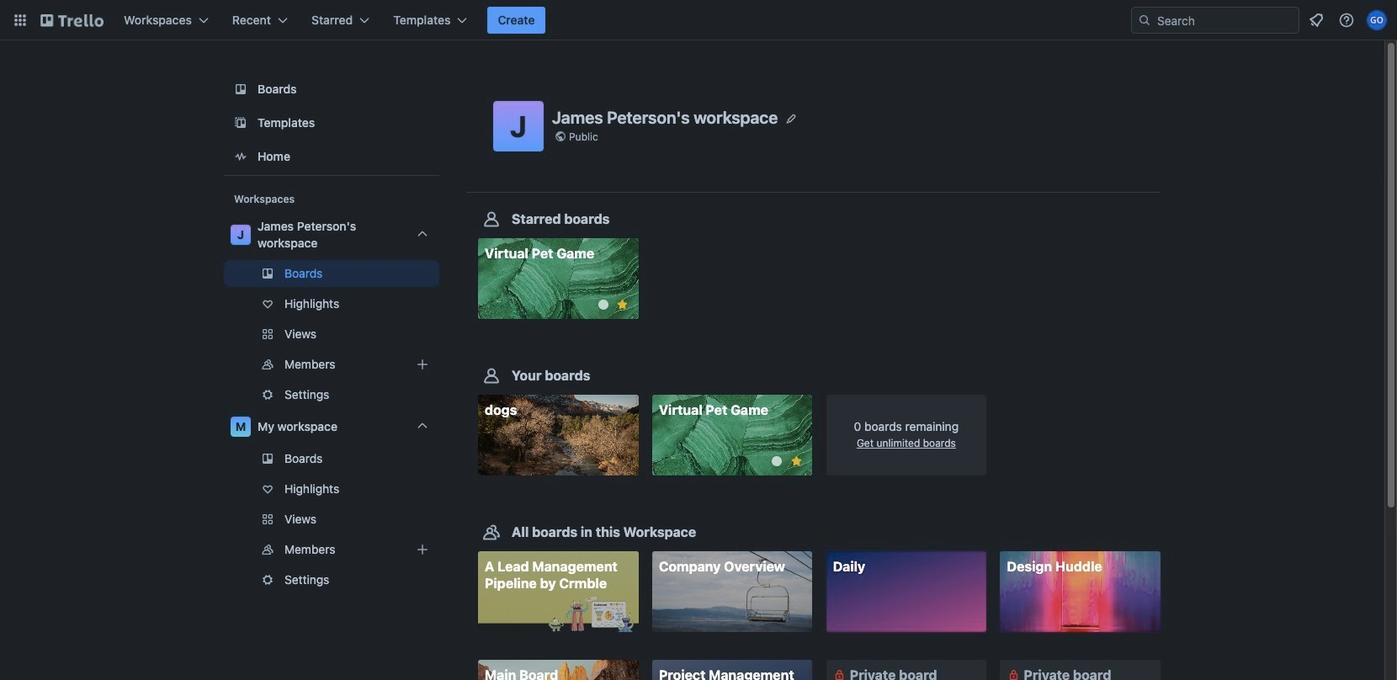 Task type: vqa. For each thing, say whether or not it's contained in the screenshot.
kendallparks02 (kendallparks02) ICON
no



Task type: describe. For each thing, give the bounding box(es) containing it.
1 sm image from the left
[[831, 666, 848, 680]]

Search field
[[1151, 8, 1299, 32]]

there is new activity on this board. image
[[598, 300, 608, 310]]

click to unstar this board. it will be removed from your starred list. image
[[615, 297, 630, 312]]

back to home image
[[40, 7, 104, 34]]

add image
[[412, 354, 433, 375]]

search image
[[1138, 13, 1151, 27]]

2 sm image from the left
[[1005, 666, 1022, 680]]

home image
[[231, 146, 251, 167]]

template board image
[[231, 113, 251, 133]]

primary element
[[0, 0, 1397, 40]]



Task type: locate. For each thing, give the bounding box(es) containing it.
click to unstar this board. it will be removed from your starred list. image
[[789, 454, 804, 469]]

gary orlando (garyorlando) image
[[1367, 10, 1387, 30]]

sm image
[[831, 666, 848, 680], [1005, 666, 1022, 680]]

1 horizontal spatial sm image
[[1005, 666, 1022, 680]]

0 notifications image
[[1306, 10, 1326, 30]]

add image
[[412, 539, 433, 560]]

0 horizontal spatial sm image
[[831, 666, 848, 680]]

there is new activity on this board. image
[[772, 456, 782, 466]]

board image
[[231, 79, 251, 99]]

open information menu image
[[1338, 12, 1355, 29]]



